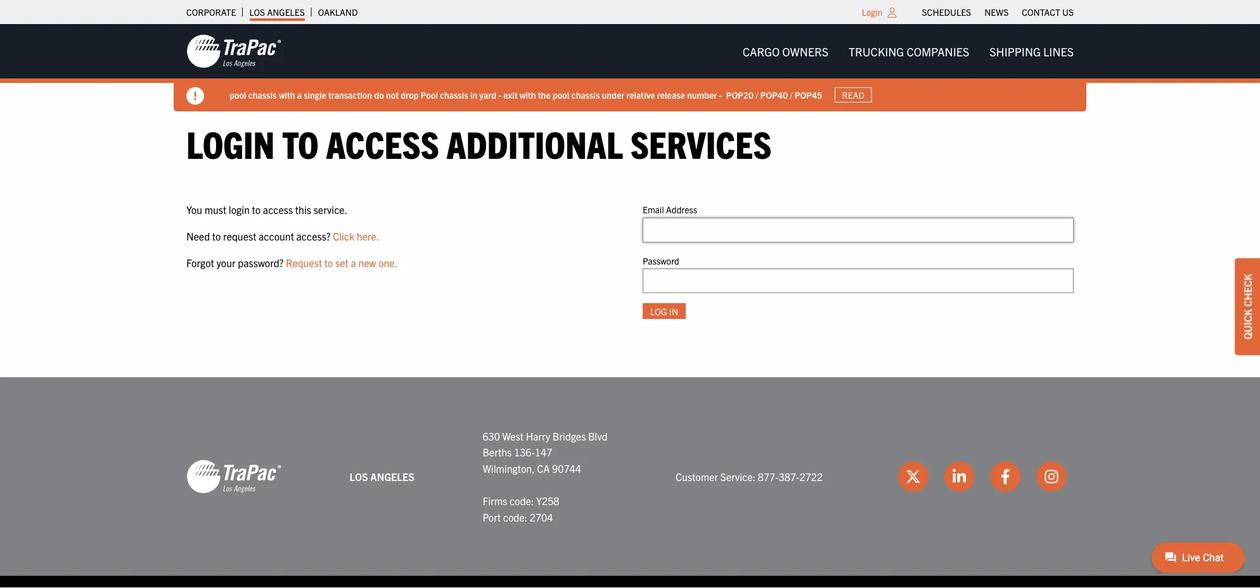 Task type: describe. For each thing, give the bounding box(es) containing it.
schedules
[[922, 6, 971, 18]]

2 / from the left
[[790, 89, 793, 101]]

request to set a new one. link
[[286, 256, 398, 269]]

1 / from the left
[[756, 89, 758, 101]]

oakland
[[318, 6, 358, 18]]

login to access additional services main content
[[174, 120, 1086, 340]]

access
[[326, 120, 439, 166]]

corporate link
[[186, 3, 236, 21]]

pop40
[[760, 89, 788, 101]]

1 vertical spatial code:
[[503, 511, 527, 524]]

bridges
[[553, 430, 586, 443]]

single
[[304, 89, 326, 101]]

pool chassis with a single transaction  do not drop pool chassis in yard -  exit with the pool chassis under relative release number -  pop20 / pop40 / pop45
[[229, 89, 822, 101]]

banner containing cargo owners
[[0, 24, 1260, 112]]

login link
[[862, 6, 883, 18]]

quick check
[[1241, 274, 1254, 340]]

port
[[483, 511, 501, 524]]

password?
[[238, 256, 284, 269]]

need
[[186, 230, 210, 243]]

877-
[[758, 471, 779, 483]]

menu bar containing schedules
[[915, 3, 1080, 21]]

quick
[[1241, 310, 1254, 340]]

to down single
[[282, 120, 319, 166]]

request
[[223, 230, 256, 243]]

set
[[335, 256, 349, 269]]

do
[[374, 89, 384, 101]]

corporate
[[186, 6, 236, 18]]

owners
[[782, 44, 829, 58]]

news
[[985, 6, 1009, 18]]

one.
[[379, 256, 398, 269]]

you
[[186, 204, 202, 216]]

yard
[[479, 89, 496, 101]]

1 with from the left
[[279, 89, 295, 101]]

footer containing 630 west harry bridges blvd
[[0, 378, 1260, 589]]

click
[[333, 230, 354, 243]]

3 chassis from the left
[[571, 89, 600, 101]]

access?
[[296, 230, 331, 243]]

contact
[[1022, 6, 1060, 18]]

email
[[643, 204, 664, 216]]

number
[[687, 89, 717, 101]]

us
[[1062, 6, 1074, 18]]

pop45
[[795, 89, 822, 101]]

west
[[502, 430, 524, 443]]

release
[[657, 89, 685, 101]]

customer service: 877-387-2722
[[676, 471, 823, 483]]

1 pool from the left
[[229, 89, 246, 101]]

shipping
[[990, 44, 1041, 58]]

Email Address text field
[[643, 218, 1074, 243]]

90744
[[552, 463, 581, 475]]

contact us
[[1022, 6, 1074, 18]]

quick check link
[[1235, 258, 1260, 356]]

2 pool from the left
[[553, 89, 569, 101]]

request
[[286, 256, 322, 269]]

shipping lines link
[[980, 39, 1084, 64]]

your
[[216, 256, 236, 269]]

2 with from the left
[[520, 89, 536, 101]]

1 vertical spatial los
[[350, 471, 368, 483]]

transaction
[[328, 89, 372, 101]]

new
[[358, 256, 376, 269]]

ca
[[537, 463, 550, 475]]

2704
[[530, 511, 553, 524]]

contact us link
[[1022, 3, 1074, 21]]

login for login to access additional services
[[186, 120, 275, 166]]

address
[[666, 204, 697, 216]]

none submit inside login to access additional services main content
[[643, 304, 686, 319]]

y258
[[536, 495, 559, 508]]

1 chassis from the left
[[248, 89, 277, 101]]

read link
[[835, 87, 872, 103]]

you must login to access this service.
[[186, 204, 347, 216]]

0 vertical spatial los
[[249, 6, 265, 18]]

lines
[[1043, 44, 1074, 58]]

in
[[470, 89, 477, 101]]

password
[[643, 255, 679, 266]]

wilmington,
[[483, 463, 535, 475]]

2722
[[800, 471, 823, 483]]

630 west harry bridges blvd berths 136-147 wilmington, ca 90744
[[483, 430, 608, 475]]

a inside 'banner'
[[297, 89, 302, 101]]



Task type: locate. For each thing, give the bounding box(es) containing it.
news link
[[985, 3, 1009, 21]]

banner
[[0, 24, 1260, 112]]

additional
[[447, 120, 623, 166]]

1 horizontal spatial -
[[719, 89, 722, 101]]

menu bar containing cargo owners
[[733, 39, 1084, 64]]

trucking companies
[[849, 44, 969, 58]]

2 chassis from the left
[[440, 89, 468, 101]]

not
[[386, 89, 399, 101]]

a inside main content
[[351, 256, 356, 269]]

firms code:  y258 port code:  2704
[[483, 495, 559, 524]]

with
[[279, 89, 295, 101], [520, 89, 536, 101]]

0 vertical spatial code:
[[510, 495, 534, 508]]

this
[[295, 204, 311, 216]]

login
[[862, 6, 883, 18], [186, 120, 275, 166]]

0 vertical spatial login
[[862, 6, 883, 18]]

1 horizontal spatial /
[[790, 89, 793, 101]]

2 - from the left
[[719, 89, 722, 101]]

login for login link
[[862, 6, 883, 18]]

- right number
[[719, 89, 722, 101]]

forgot your password? request to set a new one.
[[186, 256, 398, 269]]

0 horizontal spatial angeles
[[267, 6, 305, 18]]

1 horizontal spatial los angeles
[[350, 471, 414, 483]]

chassis left single
[[248, 89, 277, 101]]

the
[[538, 89, 551, 101]]

1 los angeles image from the top
[[186, 34, 281, 69]]

oakland link
[[318, 3, 358, 21]]

1 horizontal spatial login
[[862, 6, 883, 18]]

read
[[842, 89, 865, 101]]

1 horizontal spatial los
[[350, 471, 368, 483]]

footer
[[0, 378, 1260, 589]]

1 horizontal spatial angeles
[[370, 471, 414, 483]]

a right set on the top left
[[351, 256, 356, 269]]

los angeles image inside 'banner'
[[186, 34, 281, 69]]

services
[[631, 120, 772, 166]]

chassis
[[248, 89, 277, 101], [440, 89, 468, 101], [571, 89, 600, 101]]

forgot
[[186, 256, 214, 269]]

1 vertical spatial menu bar
[[733, 39, 1084, 64]]

here.
[[357, 230, 379, 243]]

0 horizontal spatial los
[[249, 6, 265, 18]]

pool
[[421, 89, 438, 101]]

must
[[205, 204, 226, 216]]

click here. link
[[333, 230, 379, 243]]

code: up 2704 on the left of the page
[[510, 495, 534, 508]]

a
[[297, 89, 302, 101], [351, 256, 356, 269]]

firms
[[483, 495, 507, 508]]

1 vertical spatial los angeles image
[[186, 459, 281, 495]]

Password password field
[[643, 269, 1074, 293]]

1 horizontal spatial pool
[[553, 89, 569, 101]]

0 vertical spatial a
[[297, 89, 302, 101]]

email address
[[643, 204, 697, 216]]

cargo owners
[[743, 44, 829, 58]]

- left exit
[[498, 89, 501, 101]]

login inside login to access additional services main content
[[186, 120, 275, 166]]

136-
[[514, 446, 535, 459]]

2 los angeles image from the top
[[186, 459, 281, 495]]

0 vertical spatial los angeles image
[[186, 34, 281, 69]]

1 - from the left
[[498, 89, 501, 101]]

a left single
[[297, 89, 302, 101]]

to right login at top
[[252, 204, 261, 216]]

companies
[[907, 44, 969, 58]]

2 horizontal spatial chassis
[[571, 89, 600, 101]]

menu bar
[[915, 3, 1080, 21], [733, 39, 1084, 64]]

angeles
[[267, 6, 305, 18], [370, 471, 414, 483]]

0 vertical spatial los angeles
[[249, 6, 305, 18]]

630
[[483, 430, 500, 443]]

to right need
[[212, 230, 221, 243]]

need to request account access? click here.
[[186, 230, 379, 243]]

pool
[[229, 89, 246, 101], [553, 89, 569, 101]]

chassis left in
[[440, 89, 468, 101]]

menu bar up shipping
[[915, 3, 1080, 21]]

1 horizontal spatial with
[[520, 89, 536, 101]]

los angeles
[[249, 6, 305, 18], [350, 471, 414, 483]]

0 horizontal spatial chassis
[[248, 89, 277, 101]]

customer
[[676, 471, 718, 483]]

147
[[535, 446, 552, 459]]

shipping lines
[[990, 44, 1074, 58]]

harry
[[526, 430, 550, 443]]

387-
[[779, 471, 800, 483]]

with left the
[[520, 89, 536, 101]]

1 vertical spatial a
[[351, 256, 356, 269]]

blvd
[[588, 430, 608, 443]]

0 horizontal spatial los angeles
[[249, 6, 305, 18]]

code: right port
[[503, 511, 527, 524]]

login left light icon
[[862, 6, 883, 18]]

login down solid icon
[[186, 120, 275, 166]]

service.
[[314, 204, 347, 216]]

light image
[[888, 8, 897, 18]]

1 horizontal spatial chassis
[[440, 89, 468, 101]]

login
[[229, 204, 250, 216]]

berths
[[483, 446, 512, 459]]

los angeles image
[[186, 34, 281, 69], [186, 459, 281, 495]]

pop20
[[726, 89, 754, 101]]

1 vertical spatial login
[[186, 120, 275, 166]]

cargo owners link
[[733, 39, 839, 64]]

schedules link
[[922, 3, 971, 21]]

1 horizontal spatial a
[[351, 256, 356, 269]]

/ right pop20
[[756, 89, 758, 101]]

1 vertical spatial angeles
[[370, 471, 414, 483]]

cargo
[[743, 44, 780, 58]]

account
[[259, 230, 294, 243]]

0 horizontal spatial pool
[[229, 89, 246, 101]]

angeles inside los angeles link
[[267, 6, 305, 18]]

pool right solid icon
[[229, 89, 246, 101]]

0 horizontal spatial -
[[498, 89, 501, 101]]

to
[[282, 120, 319, 166], [252, 204, 261, 216], [212, 230, 221, 243], [324, 256, 333, 269]]

0 horizontal spatial login
[[186, 120, 275, 166]]

service:
[[720, 471, 756, 483]]

code:
[[510, 495, 534, 508], [503, 511, 527, 524]]

login to access additional services
[[186, 120, 772, 166]]

to left set on the top left
[[324, 256, 333, 269]]

/ left pop45
[[790, 89, 793, 101]]

pool right the
[[553, 89, 569, 101]]

-
[[498, 89, 501, 101], [719, 89, 722, 101]]

solid image
[[186, 87, 204, 105]]

drop
[[401, 89, 419, 101]]

chassis left under
[[571, 89, 600, 101]]

relative
[[626, 89, 655, 101]]

trucking
[[849, 44, 904, 58]]

los angeles link
[[249, 3, 305, 21]]

menu bar down light icon
[[733, 39, 1084, 64]]

0 horizontal spatial /
[[756, 89, 758, 101]]

check
[[1241, 274, 1254, 307]]

trucking companies link
[[839, 39, 980, 64]]

access
[[263, 204, 293, 216]]

0 vertical spatial menu bar
[[915, 3, 1080, 21]]

None submit
[[643, 304, 686, 319]]

los
[[249, 6, 265, 18], [350, 471, 368, 483]]

0 vertical spatial angeles
[[267, 6, 305, 18]]

0 horizontal spatial with
[[279, 89, 295, 101]]

with left single
[[279, 89, 295, 101]]

1 vertical spatial los angeles
[[350, 471, 414, 483]]

under
[[602, 89, 624, 101]]

0 horizontal spatial a
[[297, 89, 302, 101]]



Task type: vqa. For each thing, say whether or not it's contained in the screenshot.
rightmost -
yes



